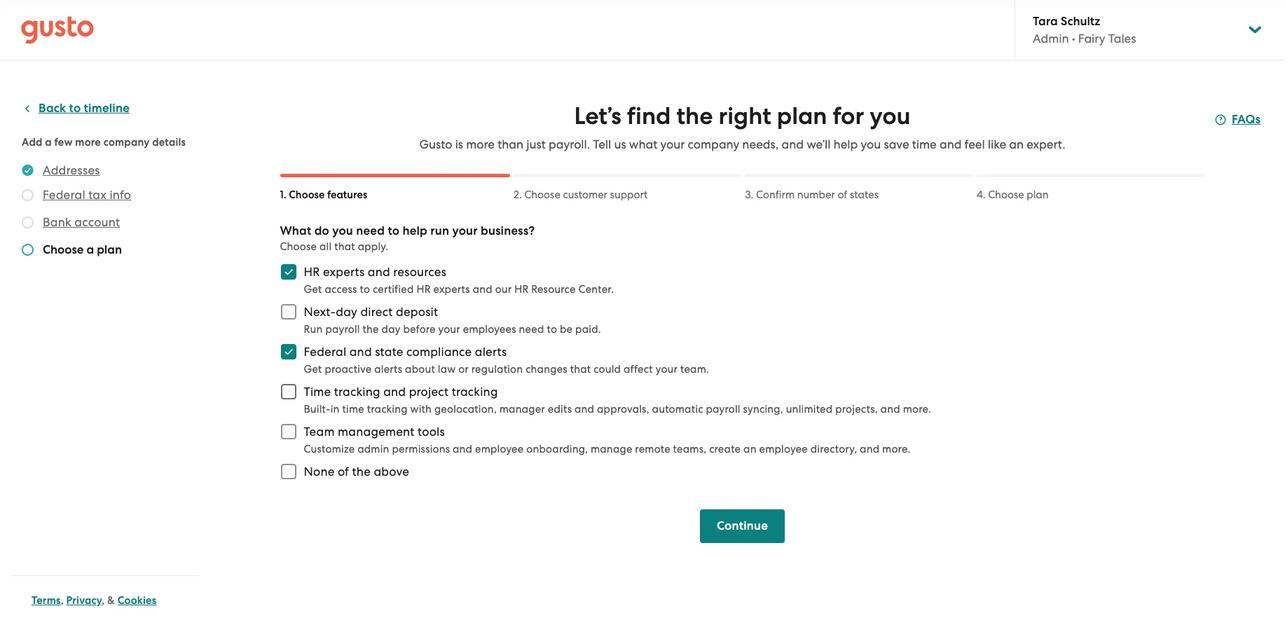 Task type: locate. For each thing, give the bounding box(es) containing it.
1 vertical spatial an
[[744, 443, 757, 456]]

federal down addresses 'button'
[[43, 188, 85, 202]]

1 vertical spatial alerts
[[374, 363, 403, 376]]

day up state
[[382, 323, 401, 336]]

tracking down proactive
[[334, 385, 380, 399]]

you inside what do you need to help run your business? choose all that apply.
[[332, 224, 353, 238]]

certified
[[373, 283, 414, 296]]

get access to certified hr experts and our hr resource center.
[[304, 283, 614, 296]]

company down right
[[688, 137, 740, 151]]

get up time
[[304, 363, 322, 376]]

day down access
[[336, 305, 358, 319]]

your inside what do you need to help run your business? choose all that apply.
[[452, 224, 478, 238]]

federal inside button
[[43, 188, 85, 202]]

alerts down state
[[374, 363, 403, 376]]

federal tax info
[[43, 188, 131, 202]]

few
[[54, 136, 73, 149]]

1 vertical spatial day
[[382, 323, 401, 336]]

Team management tools checkbox
[[273, 416, 304, 447]]

company down 'timeline'
[[104, 136, 150, 149]]

payroll down next-
[[325, 323, 360, 336]]

1 horizontal spatial more
[[466, 137, 495, 151]]

more right is
[[466, 137, 495, 151]]

0 horizontal spatial experts
[[323, 265, 365, 279]]

choose a plan list
[[22, 162, 194, 261]]

federal
[[43, 188, 85, 202], [304, 345, 346, 359]]

to right back
[[69, 101, 81, 116]]

0 vertical spatial help
[[834, 137, 858, 151]]

and left our
[[473, 283, 493, 296]]

bank account
[[43, 215, 120, 229]]

tara
[[1033, 14, 1058, 29]]

terms
[[32, 594, 61, 607]]

unlimited
[[786, 403, 833, 416]]

1 vertical spatial payroll
[[706, 403, 741, 416]]

hr down all
[[304, 265, 320, 279]]

1 vertical spatial check image
[[22, 217, 34, 228]]

time right 'save'
[[912, 137, 937, 151]]

alerts
[[475, 345, 507, 359], [374, 363, 403, 376]]

choose down like
[[988, 189, 1025, 201]]

1 get from the top
[[304, 283, 322, 296]]

1 vertical spatial a
[[86, 243, 94, 257]]

&
[[107, 594, 115, 607]]

permissions
[[392, 443, 450, 456]]

of
[[838, 189, 848, 201], [338, 465, 349, 479]]

cookies button
[[118, 592, 157, 609]]

need up apply. on the top left
[[356, 224, 385, 238]]

tools
[[418, 425, 445, 439]]

experts down resources
[[434, 283, 470, 296]]

3 check image from the top
[[22, 244, 34, 256]]

none
[[304, 465, 335, 479]]

2 vertical spatial check image
[[22, 244, 34, 256]]

more.
[[903, 403, 932, 416], [883, 443, 911, 456]]

0 horizontal spatial company
[[104, 136, 150, 149]]

1 vertical spatial get
[[304, 363, 322, 376]]

0 horizontal spatial hr
[[304, 265, 320, 279]]

choose inside what do you need to help run your business? choose all that apply.
[[280, 240, 317, 253]]

1 horizontal spatial day
[[382, 323, 401, 336]]

employee down syncing,
[[759, 443, 808, 456]]

timeline
[[84, 101, 130, 116]]

0 vertical spatial of
[[838, 189, 848, 201]]

Next-day direct deposit checkbox
[[273, 296, 304, 327]]

plan up we'll on the right top of page
[[777, 102, 827, 130]]

0 vertical spatial an
[[1009, 137, 1024, 151]]

you right do
[[332, 224, 353, 238]]

1 horizontal spatial an
[[1009, 137, 1024, 151]]

an
[[1009, 137, 1024, 151], [744, 443, 757, 456]]

apply.
[[358, 240, 388, 253]]

a inside list
[[86, 243, 94, 257]]

get
[[304, 283, 322, 296], [304, 363, 322, 376]]

need inside what do you need to help run your business? choose all that apply.
[[356, 224, 385, 238]]

experts up access
[[323, 265, 365, 279]]

0 vertical spatial payroll
[[325, 323, 360, 336]]

1 vertical spatial help
[[403, 224, 428, 238]]

to inside button
[[69, 101, 81, 116]]

1 horizontal spatial plan
[[777, 102, 827, 130]]

that left could
[[570, 363, 591, 376]]

1 horizontal spatial that
[[570, 363, 591, 376]]

a left "few"
[[45, 136, 52, 149]]

customize
[[304, 443, 355, 456]]

1 employee from the left
[[475, 443, 524, 456]]

choose for choose features
[[289, 189, 325, 201]]

1 horizontal spatial of
[[838, 189, 848, 201]]

you up 'save'
[[870, 102, 911, 130]]

1 check image from the top
[[22, 189, 34, 201]]

plan
[[777, 102, 827, 130], [1027, 189, 1049, 201], [97, 243, 122, 257]]

tara schultz admin • fairy tales
[[1033, 14, 1137, 46]]

1 horizontal spatial employee
[[759, 443, 808, 456]]

the for find
[[677, 102, 713, 130]]

and up proactive
[[350, 345, 372, 359]]

edits
[[548, 403, 572, 416]]

0 vertical spatial that
[[334, 240, 355, 253]]

1 horizontal spatial help
[[834, 137, 858, 151]]

employee down manager
[[475, 443, 524, 456]]

employee
[[475, 443, 524, 456], [759, 443, 808, 456]]

the down the next-day direct deposit
[[363, 323, 379, 336]]

payroll up create
[[706, 403, 741, 416]]

cookies
[[118, 594, 157, 607]]

you
[[870, 102, 911, 130], [861, 137, 881, 151], [332, 224, 353, 238]]

an right like
[[1009, 137, 1024, 151]]

more right "few"
[[75, 136, 101, 149]]

0 horizontal spatial ,
[[61, 594, 64, 607]]

find
[[627, 102, 671, 130]]

0 horizontal spatial federal
[[43, 188, 85, 202]]

add
[[22, 136, 42, 149]]

save
[[884, 137, 909, 151]]

next-day direct deposit
[[304, 305, 438, 319]]

0 vertical spatial check image
[[22, 189, 34, 201]]

an inside let's find the right plan for you gusto is more than just payroll. tell us what your company needs, and we'll help you save time and feel like an expert.
[[1009, 137, 1024, 151]]

right
[[719, 102, 771, 130]]

0 vertical spatial get
[[304, 283, 322, 296]]

to inside what do you need to help run your business? choose all that apply.
[[388, 224, 400, 238]]

to up apply. on the top left
[[388, 224, 400, 238]]

choose up "what"
[[289, 189, 325, 201]]

terms , privacy , & cookies
[[32, 594, 157, 607]]

next-
[[304, 305, 336, 319]]

1 horizontal spatial ,
[[102, 594, 105, 607]]

hr
[[304, 265, 320, 279], [417, 283, 431, 296], [515, 283, 529, 296]]

the for of
[[352, 465, 371, 479]]

0 horizontal spatial time
[[342, 403, 364, 416]]

choose
[[289, 189, 325, 201], [525, 189, 561, 201], [988, 189, 1025, 201], [280, 240, 317, 253], [43, 243, 84, 257]]

0 horizontal spatial help
[[403, 224, 428, 238]]

0 vertical spatial plan
[[777, 102, 827, 130]]

needs,
[[743, 137, 779, 151]]

onboarding,
[[527, 443, 588, 456]]

choose down "what"
[[280, 240, 317, 253]]

continue button
[[700, 510, 785, 543]]

get up next-
[[304, 283, 322, 296]]

0 vertical spatial the
[[677, 102, 713, 130]]

you left 'save'
[[861, 137, 881, 151]]

1 horizontal spatial hr
[[417, 283, 431, 296]]

and down 'about'
[[383, 385, 406, 399]]

and
[[782, 137, 804, 151], [940, 137, 962, 151], [368, 265, 390, 279], [473, 283, 493, 296], [350, 345, 372, 359], [383, 385, 406, 399], [575, 403, 595, 416], [881, 403, 901, 416], [453, 443, 473, 456], [860, 443, 880, 456]]

help
[[834, 137, 858, 151], [403, 224, 428, 238]]

0 vertical spatial a
[[45, 136, 52, 149]]

an right create
[[744, 443, 757, 456]]

access
[[325, 283, 357, 296]]

law
[[438, 363, 456, 376]]

1 vertical spatial the
[[363, 323, 379, 336]]

federal tax info button
[[43, 186, 131, 203]]

be
[[560, 323, 573, 336]]

the down "admin" in the left of the page
[[352, 465, 371, 479]]

1 vertical spatial experts
[[434, 283, 470, 296]]

1 vertical spatial more.
[[883, 443, 911, 456]]

0 vertical spatial need
[[356, 224, 385, 238]]

that right all
[[334, 240, 355, 253]]

2 get from the top
[[304, 363, 322, 376]]

hr right our
[[515, 283, 529, 296]]

1 vertical spatial that
[[570, 363, 591, 376]]

choose features
[[289, 189, 367, 201]]

1 horizontal spatial a
[[86, 243, 94, 257]]

or
[[459, 363, 469, 376]]

Federal and state compliance alerts checkbox
[[273, 336, 304, 367]]

1 vertical spatial need
[[519, 323, 544, 336]]

choose left customer
[[525, 189, 561, 201]]

1 vertical spatial plan
[[1027, 189, 1049, 201]]

0 horizontal spatial of
[[338, 465, 349, 479]]

1 horizontal spatial alerts
[[475, 345, 507, 359]]

1 vertical spatial federal
[[304, 345, 346, 359]]

0 vertical spatial time
[[912, 137, 937, 151]]

1 horizontal spatial payroll
[[706, 403, 741, 416]]

check image
[[22, 189, 34, 201], [22, 217, 34, 228], [22, 244, 34, 256]]

time
[[304, 385, 331, 399]]

0 vertical spatial you
[[870, 102, 911, 130]]

business?
[[481, 224, 535, 238]]

a down 'account'
[[86, 243, 94, 257]]

1 horizontal spatial experts
[[434, 283, 470, 296]]

federal for federal tax info
[[43, 188, 85, 202]]

0 horizontal spatial alerts
[[374, 363, 403, 376]]

help right we'll on the right top of page
[[834, 137, 858, 151]]

your
[[661, 137, 685, 151], [452, 224, 478, 238], [438, 323, 460, 336], [656, 363, 678, 376]]

0 horizontal spatial employee
[[475, 443, 524, 456]]

schultz
[[1061, 14, 1101, 29]]

0 horizontal spatial a
[[45, 136, 52, 149]]

2 vertical spatial plan
[[97, 243, 122, 257]]

let's find the right plan for you gusto is more than just payroll. tell us what your company needs, and we'll help you save time and feel like an expert.
[[419, 102, 1066, 151]]

choose customer support
[[525, 189, 648, 201]]

2 check image from the top
[[22, 217, 34, 228]]

1 horizontal spatial federal
[[304, 345, 346, 359]]

team
[[304, 425, 335, 439]]

payroll
[[325, 323, 360, 336], [706, 403, 741, 416]]

and left we'll on the right top of page
[[782, 137, 804, 151]]

•
[[1072, 32, 1076, 46]]

terms link
[[32, 594, 61, 607]]

0 vertical spatial more.
[[903, 403, 932, 416]]

2 , from the left
[[102, 594, 105, 607]]

2 vertical spatial the
[[352, 465, 371, 479]]

1 horizontal spatial company
[[688, 137, 740, 151]]

1 vertical spatial time
[[342, 403, 364, 416]]

back
[[39, 101, 66, 116]]

customize admin permissions and employee onboarding, manage remote teams, create an employee directory, and more.
[[304, 443, 911, 456]]

0 horizontal spatial that
[[334, 240, 355, 253]]

need
[[356, 224, 385, 238], [519, 323, 544, 336]]

choose down bank
[[43, 243, 84, 257]]

federal down run
[[304, 345, 346, 359]]

2 vertical spatial you
[[332, 224, 353, 238]]

your right what
[[661, 137, 685, 151]]

the for payroll
[[363, 323, 379, 336]]

than
[[498, 137, 524, 151]]

check image left bank
[[22, 217, 34, 228]]

more. right projects,
[[903, 403, 932, 416]]

state
[[375, 345, 404, 359]]

0 horizontal spatial plan
[[97, 243, 122, 257]]

help left run
[[403, 224, 428, 238]]

check image down circle check image
[[22, 189, 34, 201]]

choose inside list
[[43, 243, 84, 257]]

of right none
[[338, 465, 349, 479]]

your right run
[[452, 224, 478, 238]]

plan down expert.
[[1027, 189, 1049, 201]]

your up 'compliance'
[[438, 323, 460, 336]]

time right in
[[342, 403, 364, 416]]

check image left choose a plan
[[22, 244, 34, 256]]

plan down 'account'
[[97, 243, 122, 257]]

more. right directory,
[[883, 443, 911, 456]]

get for hr
[[304, 283, 322, 296]]

that
[[334, 240, 355, 253], [570, 363, 591, 376]]

the inside let's find the right plan for you gusto is more than just payroll. tell us what your company needs, and we'll help you save time and feel like an expert.
[[677, 102, 713, 130]]

hr down resources
[[417, 283, 431, 296]]

the right find
[[677, 102, 713, 130]]

1 horizontal spatial time
[[912, 137, 937, 151]]

just
[[527, 137, 546, 151]]

features
[[327, 189, 367, 201]]

need left be
[[519, 323, 544, 336]]

of left states
[[838, 189, 848, 201]]

experts
[[323, 265, 365, 279], [434, 283, 470, 296]]

we'll
[[807, 137, 831, 151]]

0 vertical spatial federal
[[43, 188, 85, 202]]

employees
[[463, 323, 516, 336]]

the
[[677, 102, 713, 130], [363, 323, 379, 336], [352, 465, 371, 479]]

bank account button
[[43, 214, 120, 231]]

, left &
[[102, 594, 105, 607]]

, left privacy link
[[61, 594, 64, 607]]

alerts up regulation
[[475, 345, 507, 359]]

0 horizontal spatial need
[[356, 224, 385, 238]]

company
[[104, 136, 150, 149], [688, 137, 740, 151]]

tracking up geolocation,
[[452, 385, 498, 399]]

syncing,
[[743, 403, 783, 416]]

0 horizontal spatial day
[[336, 305, 358, 319]]

with
[[410, 403, 432, 416]]



Task type: describe. For each thing, give the bounding box(es) containing it.
federal and state compliance alerts
[[304, 345, 507, 359]]

manage
[[591, 443, 633, 456]]

1 horizontal spatial need
[[519, 323, 544, 336]]

1 vertical spatial of
[[338, 465, 349, 479]]

choose for choose plan
[[988, 189, 1025, 201]]

and right edits
[[575, 403, 595, 416]]

that inside what do you need to help run your business? choose all that apply.
[[334, 240, 355, 253]]

support
[[610, 189, 648, 201]]

regulation
[[472, 363, 523, 376]]

plan inside list
[[97, 243, 122, 257]]

above
[[374, 465, 409, 479]]

None of the above checkbox
[[273, 456, 304, 487]]

let's
[[574, 102, 622, 130]]

deposit
[[396, 305, 438, 319]]

0 vertical spatial alerts
[[475, 345, 507, 359]]

plan inside let's find the right plan for you gusto is more than just payroll. tell us what your company needs, and we'll help you save time and feel like an expert.
[[777, 102, 827, 130]]

paid.
[[575, 323, 601, 336]]

expert.
[[1027, 137, 1066, 151]]

your inside let's find the right plan for you gusto is more than just payroll. tell us what your company needs, and we'll help you save time and feel like an expert.
[[661, 137, 685, 151]]

0 horizontal spatial an
[[744, 443, 757, 456]]

back to timeline button
[[22, 100, 130, 117]]

and right projects,
[[881, 403, 901, 416]]

admin
[[358, 443, 389, 456]]

0 horizontal spatial payroll
[[325, 323, 360, 336]]

2 horizontal spatial plan
[[1027, 189, 1049, 201]]

privacy
[[66, 594, 102, 607]]

your left team.
[[656, 363, 678, 376]]

more inside let's find the right plan for you gusto is more than just payroll. tell us what your company needs, and we'll help you save time and feel like an expert.
[[466, 137, 495, 151]]

tracking down time tracking and project tracking
[[367, 403, 408, 416]]

Time tracking and project tracking checkbox
[[273, 376, 304, 407]]

customer
[[563, 189, 608, 201]]

HR experts and resources checkbox
[[273, 257, 304, 287]]

all
[[320, 240, 332, 253]]

details
[[152, 136, 186, 149]]

before
[[403, 323, 436, 336]]

gusto
[[419, 137, 452, 151]]

number
[[797, 189, 835, 201]]

tax
[[88, 188, 107, 202]]

compliance
[[407, 345, 472, 359]]

none of the above
[[304, 465, 409, 479]]

faqs
[[1232, 112, 1261, 127]]

get proactive alerts about law or regulation changes that could affect your team.
[[304, 363, 709, 376]]

management
[[338, 425, 415, 439]]

0 vertical spatial day
[[336, 305, 358, 319]]

what
[[629, 137, 658, 151]]

affect
[[624, 363, 653, 376]]

and down geolocation,
[[453, 443, 473, 456]]

help inside let's find the right plan for you gusto is more than just payroll. tell us what your company needs, and we'll help you save time and feel like an expert.
[[834, 137, 858, 151]]

team management tools
[[304, 425, 445, 439]]

add a few more company details
[[22, 136, 186, 149]]

choose for choose a plan
[[43, 243, 84, 257]]

approvals,
[[597, 403, 650, 416]]

is
[[455, 137, 463, 151]]

time inside let's find the right plan for you gusto is more than just payroll. tell us what your company needs, and we'll help you save time and feel like an expert.
[[912, 137, 937, 151]]

for
[[833, 102, 864, 130]]

faqs button
[[1215, 111, 1261, 128]]

account
[[75, 215, 120, 229]]

addresses
[[43, 163, 100, 177]]

help inside what do you need to help run your business? choose all that apply.
[[403, 224, 428, 238]]

directory,
[[811, 443, 857, 456]]

2 employee from the left
[[759, 443, 808, 456]]

run
[[431, 224, 450, 238]]

0 horizontal spatial more
[[75, 136, 101, 149]]

create
[[709, 443, 741, 456]]

to down 'hr experts and resources' at the left of page
[[360, 283, 370, 296]]

check image for federal
[[22, 189, 34, 201]]

center.
[[579, 283, 614, 296]]

our
[[495, 283, 512, 296]]

get for federal
[[304, 363, 322, 376]]

bank
[[43, 215, 71, 229]]

1 vertical spatial you
[[861, 137, 881, 151]]

what
[[280, 224, 312, 238]]

choose plan
[[988, 189, 1049, 201]]

teams,
[[673, 443, 707, 456]]

fairy
[[1079, 32, 1106, 46]]

manager
[[500, 403, 545, 416]]

to left be
[[547, 323, 557, 336]]

circle check image
[[22, 162, 34, 179]]

project
[[409, 385, 449, 399]]

a for plan
[[86, 243, 94, 257]]

could
[[594, 363, 621, 376]]

a for few
[[45, 136, 52, 149]]

feel
[[965, 137, 985, 151]]

1 , from the left
[[61, 594, 64, 607]]

direct
[[361, 305, 393, 319]]

run
[[304, 323, 323, 336]]

and up the certified
[[368, 265, 390, 279]]

back to timeline
[[39, 101, 130, 116]]

federal for federal and state compliance alerts
[[304, 345, 346, 359]]

time tracking and project tracking
[[304, 385, 498, 399]]

team.
[[681, 363, 709, 376]]

info
[[110, 188, 131, 202]]

in
[[331, 403, 340, 416]]

resource
[[532, 283, 576, 296]]

projects,
[[836, 403, 878, 416]]

do
[[315, 224, 329, 238]]

2 horizontal spatial hr
[[515, 283, 529, 296]]

changes
[[526, 363, 568, 376]]

0 vertical spatial experts
[[323, 265, 365, 279]]

confirm number of states
[[756, 189, 879, 201]]

company inside let's find the right plan for you gusto is more than just payroll. tell us what your company needs, and we'll help you save time and feel like an expert.
[[688, 137, 740, 151]]

like
[[988, 137, 1007, 151]]

addresses button
[[43, 162, 100, 179]]

and right directory,
[[860, 443, 880, 456]]

privacy link
[[66, 594, 102, 607]]

and left feel on the right top of page
[[940, 137, 962, 151]]

check image for bank
[[22, 217, 34, 228]]

run payroll the day before your employees need to be paid.
[[304, 323, 601, 336]]

remote
[[635, 443, 671, 456]]

choose for choose customer support
[[525, 189, 561, 201]]

built-
[[304, 403, 331, 416]]

hr experts and resources
[[304, 265, 447, 279]]

payroll.
[[549, 137, 590, 151]]

tales
[[1109, 32, 1137, 46]]

built-in time tracking with geolocation, manager edits and approvals, automatic payroll syncing, unlimited projects, and more.
[[304, 403, 932, 416]]

home image
[[21, 16, 94, 44]]

states
[[850, 189, 879, 201]]



Task type: vqa. For each thing, say whether or not it's contained in the screenshot.
picture
no



